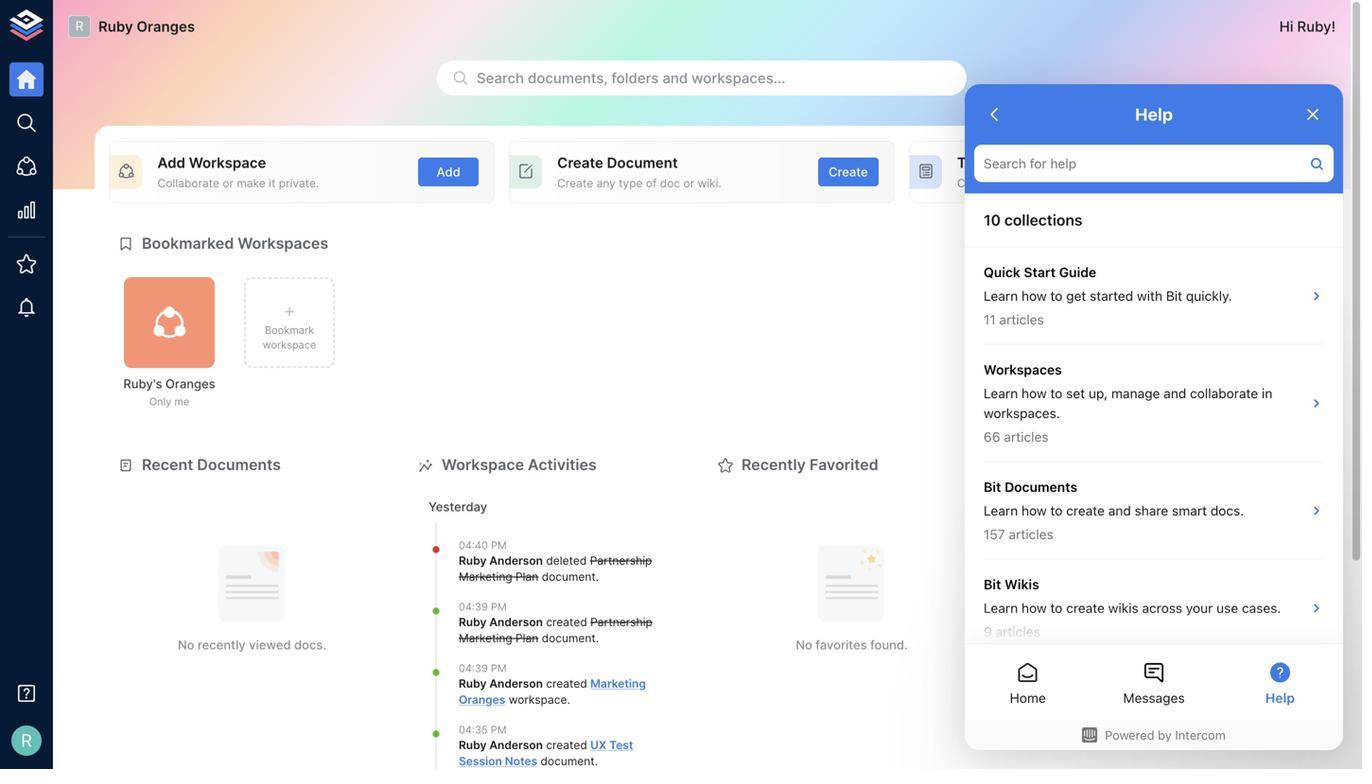 Task type: vqa. For each thing, say whether or not it's contained in the screenshot.
Remove Bookmark image
no



Task type: describe. For each thing, give the bounding box(es) containing it.
1 ruby anderson created from the top
[[459, 616, 591, 629]]

marketing oranges
[[459, 677, 646, 707]]

test
[[610, 739, 634, 752]]

04:35
[[459, 724, 488, 736]]

partnership for created
[[591, 616, 653, 629]]

5
[[1241, 329, 1248, 343]]

1 vertical spatial workspace
[[442, 456, 524, 474]]

and inside template gallery create faster and get inspired.
[[1031, 176, 1051, 190]]

favorites
[[816, 638, 867, 652]]

5 / 10
[[1241, 329, 1271, 343]]

ux
[[591, 739, 607, 752]]

create document create any type of doc or wiki.
[[558, 154, 722, 190]]

3 help image from the top
[[1010, 676, 1295, 751]]

you
[[1043, 258, 1074, 279]]

add for add
[[437, 165, 461, 179]]

add for add workspace collaborate or make it private.
[[158, 154, 186, 171]]

gallery
[[1025, 154, 1074, 171]]

wiki.
[[698, 176, 722, 190]]

2 pm from the top
[[491, 601, 507, 613]]

bookmark
[[265, 324, 314, 337]]

or inside add workspace collaborate or make it private.
[[223, 176, 234, 190]]

doc
[[660, 176, 681, 190]]

recently
[[742, 456, 806, 474]]

created for ux
[[546, 739, 588, 752]]

marketing for ruby anderson created
[[459, 632, 513, 645]]

recently
[[198, 638, 246, 652]]

to
[[1103, 288, 1116, 304]]

bookmark workspace button
[[244, 277, 335, 368]]

notes
[[505, 755, 538, 768]]

document for 04:39 pm
[[542, 632, 596, 645]]

document for 04:40 pm
[[542, 570, 596, 584]]

bookmarked workspaces
[[142, 234, 329, 253]]

0 horizontal spatial docs.
[[294, 638, 327, 652]]

no favorites found.
[[796, 638, 908, 652]]

deleted
[[546, 554, 587, 568]]

ux test session notes
[[459, 739, 634, 768]]

plan.
[[1211, 258, 1262, 279]]

1 horizontal spatial r
[[75, 18, 84, 34]]

oranges for ruby's oranges only me
[[166, 377, 215, 391]]

add workspace collaborate or make it private.
[[158, 154, 319, 190]]

type
[[619, 176, 643, 190]]

marketing oranges link
[[459, 677, 646, 707]]

recent
[[142, 456, 193, 474]]

add button
[[418, 158, 479, 187]]

r inside button
[[21, 730, 32, 751]]

search documents, folders and workspaces... button
[[437, 61, 967, 96]]

1 help image from the top
[[1010, 484, 1295, 559]]

workspace inside bookmark workspace button
[[263, 339, 316, 351]]

ruby's oranges only me
[[123, 377, 215, 408]]

private.
[[279, 176, 319, 190]]

folders
[[612, 70, 659, 87]]

r button
[[6, 720, 47, 762]]

unlock
[[1120, 288, 1161, 304]]

upgrade
[[1045, 288, 1100, 304]]

partnership marketing plan for deleted
[[459, 554, 652, 584]]

viewed
[[249, 638, 291, 652]]

faster
[[997, 176, 1028, 190]]

04:39 pm for document .
[[459, 601, 507, 613]]

workspaces
[[238, 234, 329, 253]]

workspaces...
[[692, 70, 786, 87]]

template gallery create faster and get inspired.
[[958, 154, 1121, 190]]

create button
[[818, 158, 879, 187]]

ruby anderson deleted
[[459, 554, 590, 568]]

workspace .
[[506, 693, 570, 707]]

document
[[607, 154, 678, 171]]

bookmark workspace
[[263, 324, 316, 351]]

inspired.
[[1075, 176, 1121, 190]]

no recently viewed docs.
[[178, 638, 327, 652]]

ruby's
[[123, 377, 162, 391]]

04:40
[[459, 540, 488, 552]]

marketing for ruby anderson deleted
[[459, 570, 513, 584]]

1 created from the top
[[546, 616, 588, 629]]

documents,
[[528, 70, 608, 87]]

oranges for ruby oranges
[[137, 18, 195, 35]]

04:35 pm
[[459, 724, 507, 736]]

make
[[237, 176, 266, 190]]

get
[[1054, 176, 1072, 190]]

plan for created
[[516, 632, 539, 645]]

it
[[269, 176, 276, 190]]

on
[[1108, 258, 1129, 279]]



Task type: locate. For each thing, give the bounding box(es) containing it.
add inside add workspace collaborate or make it private.
[[158, 154, 186, 171]]

search
[[477, 70, 524, 87]]

document . for 04:40 pm
[[539, 570, 599, 584]]

2 created from the top
[[546, 677, 588, 691]]

pm
[[491, 540, 507, 552], [491, 601, 507, 613], [491, 663, 507, 675], [491, 724, 507, 736]]

collaborate
[[158, 176, 220, 190]]

workspace up yesterday
[[442, 456, 524, 474]]

2 vertical spatial document .
[[538, 755, 598, 768]]

0 horizontal spatial add
[[158, 154, 186, 171]]

3 ruby anderson created from the top
[[459, 739, 591, 752]]

2 plan from the top
[[516, 632, 539, 645]]

0 horizontal spatial or
[[223, 176, 234, 190]]

are
[[1078, 258, 1104, 279]]

0 vertical spatial ruby anderson created
[[459, 616, 591, 629]]

found.
[[871, 638, 908, 652]]

0 horizontal spatial workspace
[[189, 154, 266, 171]]

!
[[1332, 18, 1336, 35]]

/
[[1251, 329, 1255, 343]]

partnership for deleted
[[590, 554, 652, 568]]

no left recently at the left bottom
[[178, 638, 194, 652]]

activities
[[528, 456, 597, 474]]

3 pm from the top
[[491, 663, 507, 675]]

04:40 pm
[[459, 540, 507, 552]]

1 vertical spatial and
[[1031, 176, 1051, 190]]

1 horizontal spatial workspace
[[509, 693, 567, 707]]

0 horizontal spatial no
[[178, 638, 194, 652]]

0 vertical spatial and
[[663, 70, 688, 87]]

0 horizontal spatial workspace
[[263, 339, 316, 351]]

2 vertical spatial document
[[541, 755, 595, 768]]

0 vertical spatial help image
[[1010, 484, 1295, 559]]

yesterday
[[429, 500, 488, 514]]

2 vertical spatial oranges
[[459, 693, 506, 707]]

2 no from the left
[[796, 638, 813, 652]]

session
[[459, 755, 502, 768]]

anderson down 04:40 pm
[[490, 554, 543, 568]]

ruby anderson created for marketing
[[459, 677, 591, 691]]

marketing
[[459, 570, 513, 584], [459, 632, 513, 645], [591, 677, 646, 691]]

oranges
[[137, 18, 195, 35], [166, 377, 215, 391], [459, 693, 506, 707]]

created
[[546, 616, 588, 629], [546, 677, 588, 691], [546, 739, 588, 752]]

ruby anderson created up workspace .
[[459, 677, 591, 691]]

0 vertical spatial marketing
[[459, 570, 513, 584]]

1 horizontal spatial no
[[796, 638, 813, 652]]

1 vertical spatial ruby anderson created
[[459, 677, 591, 691]]

recently favorited
[[742, 456, 879, 474]]

plan down ruby anderson deleted
[[516, 570, 539, 584]]

0 vertical spatial oranges
[[137, 18, 195, 35]]

or left make
[[223, 176, 234, 190]]

document down "deleted" in the left of the page
[[542, 570, 596, 584]]

ruby oranges
[[98, 18, 195, 35]]

pm down ruby anderson deleted
[[491, 601, 507, 613]]

pm right 04:40
[[491, 540, 507, 552]]

pm right 04:35
[[491, 724, 507, 736]]

ruby anderson created up notes
[[459, 739, 591, 752]]

used
[[1098, 329, 1126, 343]]

document . down "deleted" in the left of the page
[[539, 570, 599, 584]]

workspace down bookmark
[[263, 339, 316, 351]]

or right doc
[[684, 176, 695, 190]]

document down ux
[[541, 755, 595, 768]]

1 vertical spatial marketing
[[459, 632, 513, 645]]

1 vertical spatial partnership marketing plan
[[459, 616, 653, 645]]

created up workspace .
[[546, 677, 588, 691]]

docs. right the viewed
[[294, 638, 327, 652]]

workspace up make
[[189, 154, 266, 171]]

0 vertical spatial partnership
[[590, 554, 652, 568]]

0 horizontal spatial documents
[[197, 456, 281, 474]]

1 partnership marketing plan from the top
[[459, 554, 652, 584]]

2 vertical spatial ruby anderson created
[[459, 739, 591, 752]]

and down the gallery
[[1031, 176, 1051, 190]]

and inside button
[[663, 70, 688, 87]]

no for recent
[[178, 638, 194, 652]]

2 04:39 from the top
[[459, 663, 488, 675]]

document up marketing oranges
[[542, 632, 596, 645]]

anderson up workspace .
[[490, 677, 543, 691]]

favorited
[[810, 456, 879, 474]]

2 or from the left
[[684, 176, 695, 190]]

r
[[75, 18, 84, 34], [21, 730, 32, 751]]

0 vertical spatial partnership marketing plan
[[459, 554, 652, 584]]

plan for deleted
[[516, 570, 539, 584]]

04:39 up 04:35
[[459, 663, 488, 675]]

04:39 for workspace
[[459, 663, 488, 675]]

oranges inside marketing oranges
[[459, 693, 506, 707]]

created down "deleted" in the left of the page
[[546, 616, 588, 629]]

1 anderson from the top
[[490, 554, 543, 568]]

3 created from the top
[[546, 739, 588, 752]]

partnership marketing plan up marketing oranges
[[459, 616, 653, 645]]

create inside template gallery create faster and get inspired.
[[958, 176, 994, 190]]

0 vertical spatial r
[[75, 18, 84, 34]]

recent documents
[[142, 456, 281, 474]]

or
[[223, 176, 234, 190], [684, 176, 695, 190]]

marketing down 04:40 pm
[[459, 570, 513, 584]]

ux test session notes link
[[459, 739, 634, 768]]

04:39 pm for workspace .
[[459, 663, 507, 675]]

1 horizontal spatial workspace
[[442, 456, 524, 474]]

docs. down plan. on the top of page
[[1225, 288, 1259, 304]]

documents right recent
[[197, 456, 281, 474]]

and right folders
[[663, 70, 688, 87]]

1 horizontal spatial add
[[437, 165, 461, 179]]

marketing up workspace .
[[459, 632, 513, 645]]

marketing up test at the left bottom of the page
[[591, 677, 646, 691]]

1 vertical spatial created
[[546, 677, 588, 691]]

marketing inside marketing oranges
[[591, 677, 646, 691]]

oranges inside ruby's oranges only me
[[166, 377, 215, 391]]

1 vertical spatial plan
[[516, 632, 539, 645]]

0 vertical spatial workspace
[[189, 154, 266, 171]]

0 horizontal spatial and
[[663, 70, 688, 87]]

unlimited
[[1164, 288, 1222, 304]]

04:39
[[459, 601, 488, 613], [459, 663, 488, 675]]

no for recently
[[796, 638, 813, 652]]

document for 04:35 pm
[[541, 755, 595, 768]]

free
[[1165, 258, 1207, 279]]

2 vertical spatial help image
[[1010, 676, 1295, 751]]

no left favorites
[[796, 638, 813, 652]]

1 horizontal spatial or
[[684, 176, 695, 190]]

oranges for marketing oranges
[[459, 693, 506, 707]]

search documents, folders and workspaces...
[[477, 70, 786, 87]]

04:39 pm down 04:40 pm
[[459, 601, 507, 613]]

ruby
[[98, 18, 133, 35], [1298, 18, 1332, 35], [459, 554, 487, 568], [459, 616, 487, 629], [459, 677, 487, 691], [459, 739, 487, 752]]

2 vertical spatial marketing
[[591, 677, 646, 691]]

ruby anderson created down ruby anderson deleted
[[459, 616, 591, 629]]

1 vertical spatial document .
[[539, 632, 599, 645]]

0 vertical spatial workspace
[[263, 339, 316, 351]]

2 partnership marketing plan from the top
[[459, 616, 653, 645]]

0 horizontal spatial r
[[21, 730, 32, 751]]

document . for 04:35 pm
[[538, 755, 598, 768]]

document . for 04:39 pm
[[539, 632, 599, 645]]

the
[[1133, 258, 1161, 279]]

workspace inside add workspace collaborate or make it private.
[[189, 154, 266, 171]]

documents down upgrade
[[1033, 329, 1094, 343]]

docs. inside you are on the free plan. upgrade to unlock unlimited docs.
[[1225, 288, 1259, 304]]

ruby anderson created for ux
[[459, 739, 591, 752]]

1 vertical spatial r
[[21, 730, 32, 751]]

bookmarked
[[142, 234, 234, 253]]

documents used
[[1033, 329, 1126, 343]]

help image
[[1010, 484, 1295, 559], [1010, 580, 1295, 655], [1010, 676, 1295, 751]]

0 vertical spatial created
[[546, 616, 588, 629]]

add
[[158, 154, 186, 171], [437, 165, 461, 179]]

1 vertical spatial partnership
[[591, 616, 653, 629]]

04:39 pm up '04:35 pm'
[[459, 663, 507, 675]]

0 vertical spatial document .
[[539, 570, 599, 584]]

1 or from the left
[[223, 176, 234, 190]]

partnership marketing plan for created
[[459, 616, 653, 645]]

4 anderson from the top
[[490, 739, 543, 752]]

2 vertical spatial created
[[546, 739, 588, 752]]

0 vertical spatial 04:39
[[459, 601, 488, 613]]

2 help image from the top
[[1010, 580, 1295, 655]]

0 vertical spatial 04:39 pm
[[459, 601, 507, 613]]

1 horizontal spatial documents
[[1033, 329, 1094, 343]]

1 vertical spatial workspace
[[509, 693, 567, 707]]

1 plan from the top
[[516, 570, 539, 584]]

hi
[[1280, 18, 1294, 35]]

workspace up ux test session notes link
[[509, 693, 567, 707]]

me
[[174, 396, 190, 408]]

0 vertical spatial document
[[542, 570, 596, 584]]

hi ruby !
[[1280, 18, 1336, 35]]

create inside button
[[829, 165, 869, 179]]

create
[[558, 154, 604, 171], [829, 165, 869, 179], [558, 176, 594, 190], [958, 176, 994, 190]]

only
[[149, 396, 172, 408]]

document . up marketing oranges
[[539, 632, 599, 645]]

1 horizontal spatial docs.
[[1225, 288, 1259, 304]]

plan up marketing oranges
[[516, 632, 539, 645]]

1 vertical spatial 04:39
[[459, 663, 488, 675]]

1 pm from the top
[[491, 540, 507, 552]]

partnership
[[590, 554, 652, 568], [591, 616, 653, 629]]

0 vertical spatial plan
[[516, 570, 539, 584]]

2 anderson from the top
[[490, 616, 543, 629]]

and
[[663, 70, 688, 87], [1031, 176, 1051, 190]]

workspace activities
[[442, 456, 597, 474]]

anderson down ruby anderson deleted
[[490, 616, 543, 629]]

2 ruby anderson created from the top
[[459, 677, 591, 691]]

any
[[597, 176, 616, 190]]

1 vertical spatial oranges
[[166, 377, 215, 391]]

or inside create document create any type of doc or wiki.
[[684, 176, 695, 190]]

1 vertical spatial help image
[[1010, 580, 1295, 655]]

3 anderson from the top
[[490, 677, 543, 691]]

1 vertical spatial documents
[[197, 456, 281, 474]]

1 vertical spatial docs.
[[294, 638, 327, 652]]

workspace
[[263, 339, 316, 351], [509, 693, 567, 707]]

ruby anderson created
[[459, 616, 591, 629], [459, 677, 591, 691], [459, 739, 591, 752]]

4 pm from the top
[[491, 724, 507, 736]]

document .
[[539, 570, 599, 584], [539, 632, 599, 645], [538, 755, 598, 768]]

1 04:39 pm from the top
[[459, 601, 507, 613]]

of
[[646, 176, 657, 190]]

dialog
[[965, 84, 1344, 751]]

1 no from the left
[[178, 638, 194, 652]]

document . down ux
[[538, 755, 598, 768]]

template
[[958, 154, 1021, 171]]

0 vertical spatial documents
[[1033, 329, 1094, 343]]

partnership marketing plan
[[459, 554, 652, 584], [459, 616, 653, 645]]

workspace
[[189, 154, 266, 171], [442, 456, 524, 474]]

10
[[1259, 329, 1271, 343]]

pm up workspace .
[[491, 663, 507, 675]]

0 vertical spatial docs.
[[1225, 288, 1259, 304]]

plan
[[516, 570, 539, 584], [516, 632, 539, 645]]

add inside button
[[437, 165, 461, 179]]

anderson
[[490, 554, 543, 568], [490, 616, 543, 629], [490, 677, 543, 691], [490, 739, 543, 752]]

1 vertical spatial 04:39 pm
[[459, 663, 507, 675]]

document
[[542, 570, 596, 584], [542, 632, 596, 645], [541, 755, 595, 768]]

1 horizontal spatial and
[[1031, 176, 1051, 190]]

1 04:39 from the top
[[459, 601, 488, 613]]

partnership marketing plan down 04:40 pm
[[459, 554, 652, 584]]

2 04:39 pm from the top
[[459, 663, 507, 675]]

04:39 down 04:40
[[459, 601, 488, 613]]

04:39 pm
[[459, 601, 507, 613], [459, 663, 507, 675]]

created for marketing
[[546, 677, 588, 691]]

anderson up notes
[[490, 739, 543, 752]]

you are on the free plan. upgrade to unlock unlimited docs.
[[1043, 258, 1262, 304]]

created left ux
[[546, 739, 588, 752]]

04:39 for document
[[459, 601, 488, 613]]

1 vertical spatial document
[[542, 632, 596, 645]]



